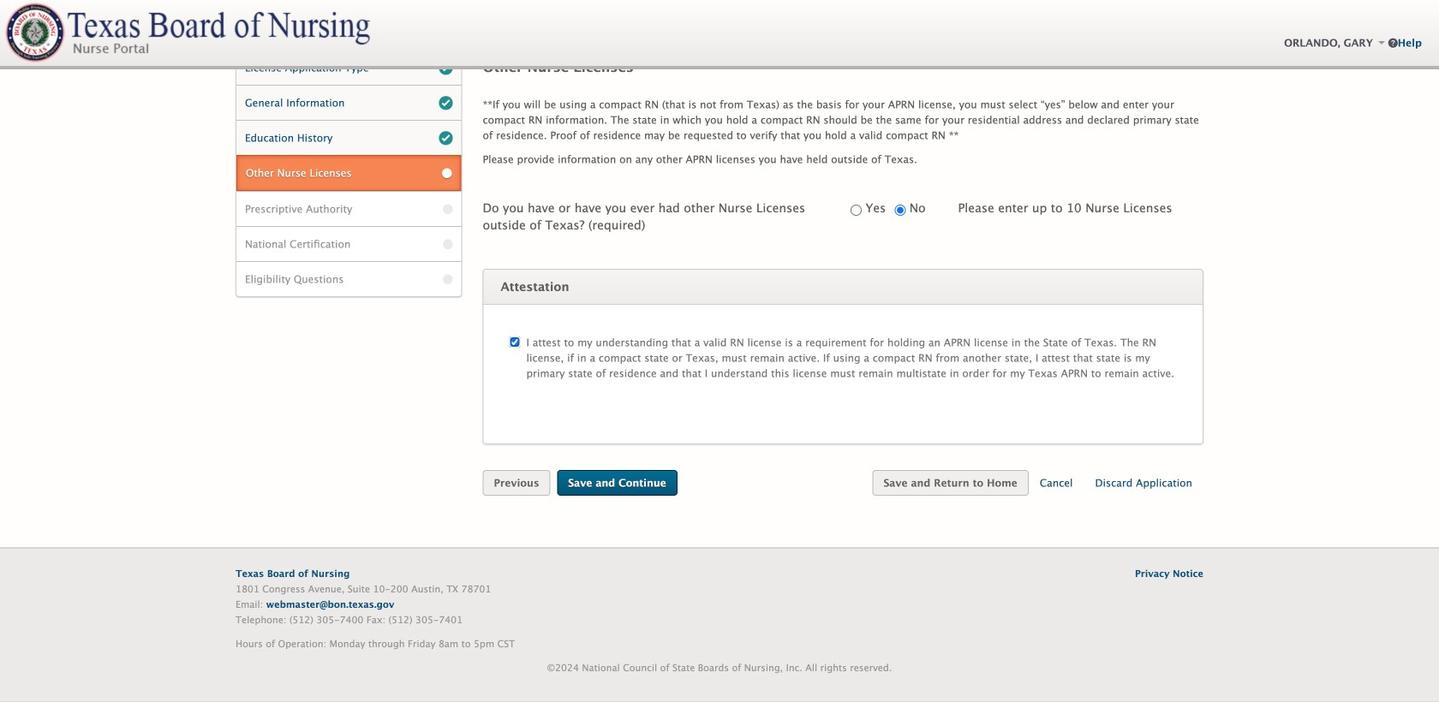 Task type: vqa. For each thing, say whether or not it's contained in the screenshot.
first ok circled image from the top
yes



Task type: locate. For each thing, give the bounding box(es) containing it.
None radio
[[851, 205, 862, 216]]

2 ok circled image from the top
[[439, 94, 453, 111]]

0 vertical spatial record image
[[442, 165, 452, 182]]

None radio
[[895, 205, 906, 216]]

1 vertical spatial record image
[[443, 201, 453, 218]]

record image
[[443, 271, 453, 288]]

1 vertical spatial ok circled image
[[439, 94, 453, 111]]

0 vertical spatial ok circled image
[[439, 59, 453, 76]]

record image
[[442, 165, 452, 182], [443, 201, 453, 218], [443, 236, 453, 253]]

None checkbox
[[509, 337, 521, 348]]

ok circled image
[[439, 59, 453, 76], [439, 94, 453, 111]]

ok circled image
[[439, 129, 453, 147]]



Task type: describe. For each thing, give the bounding box(es) containing it.
2 vertical spatial record image
[[443, 236, 453, 253]]

1 ok circled image from the top
[[439, 59, 453, 76]]

help circled image
[[1389, 34, 1398, 51]]



